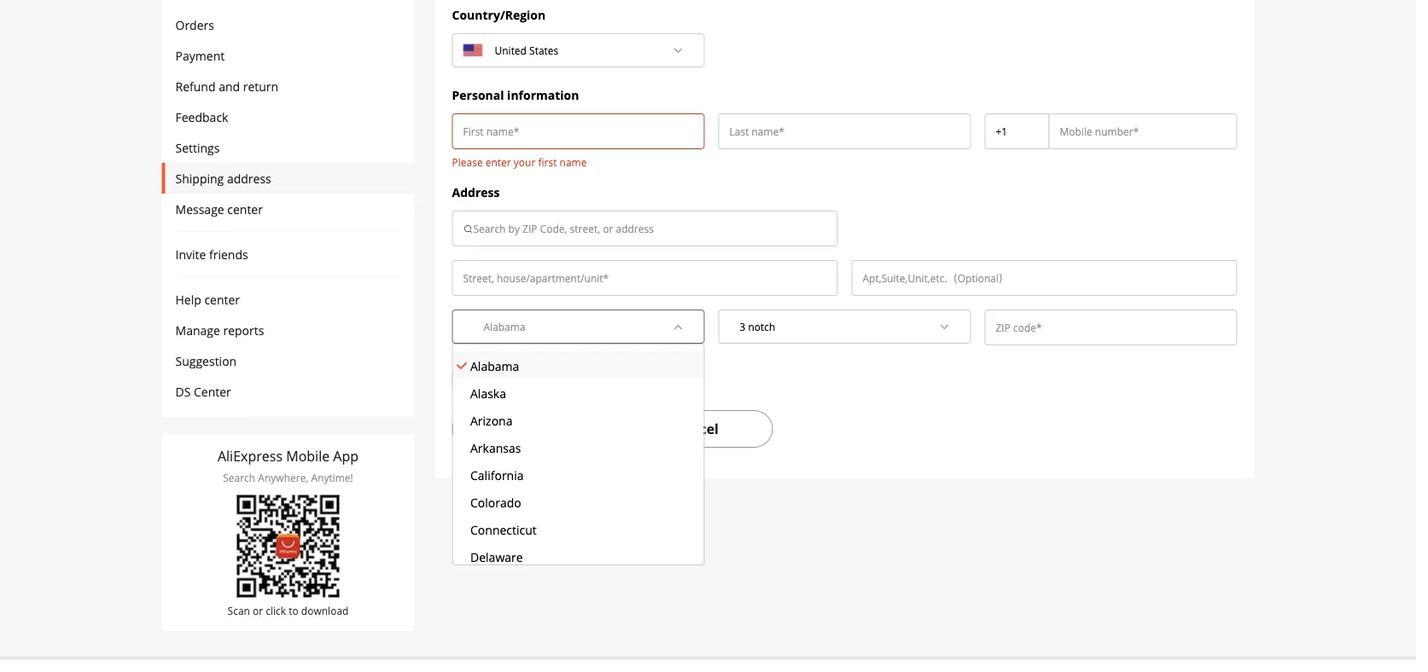 Task type: locate. For each thing, give the bounding box(es) containing it.
shipping address
[[175, 170, 271, 187]]

california
[[470, 468, 523, 484]]

message
[[175, 201, 224, 217]]

center down shipping address
[[227, 201, 263, 217]]

shipping
[[554, 372, 602, 388]]

friends
[[209, 246, 248, 263]]

address right shipping
[[605, 372, 650, 388]]

list box containing alabama
[[452, 344, 705, 570]]

1 vertical spatial arrow down image
[[673, 322, 684, 332]]

0 vertical spatial center
[[227, 201, 263, 217]]

row
[[445, 260, 1245, 310]]

aliexpress mobile app search anywhere, anytime!
[[218, 447, 359, 485]]

1 horizontal spatial address
[[605, 372, 650, 388]]

address
[[227, 170, 271, 187], [605, 372, 650, 388]]

anywhere,
[[258, 471, 309, 485]]

manage
[[175, 322, 220, 339]]

or
[[253, 604, 263, 618]]

center for help center
[[204, 292, 240, 308]]

invite friends
[[175, 246, 248, 263]]

None field
[[996, 123, 1039, 140]]

connecticut
[[470, 523, 536, 539]]

grid
[[445, 6, 1245, 448]]

center up manage reports
[[204, 292, 240, 308]]

suggestion
[[175, 353, 237, 369]]

invite
[[175, 246, 206, 263]]

mobile
[[286, 447, 330, 466]]

0 vertical spatial address
[[227, 170, 271, 187]]

address up message center
[[227, 170, 271, 187]]

scan or click to download link
[[218, 496, 359, 618]]

manage reports
[[175, 322, 264, 339]]

shipping
[[175, 170, 224, 187]]

help
[[175, 292, 201, 308]]

scan or click to download
[[228, 604, 349, 618]]

default
[[512, 372, 551, 388]]

download
[[301, 604, 349, 618]]

2 arrow down image from the top
[[673, 322, 684, 332]]

3 notch row
[[445, 310, 1245, 351]]

arrow down image
[[673, 45, 684, 56], [673, 322, 684, 332]]

1 arrow down image from the top
[[673, 45, 684, 56]]

0 horizontal spatial address
[[227, 170, 271, 187]]

3 notch
[[740, 320, 776, 334]]

ds center
[[175, 384, 231, 400]]

personal
[[452, 87, 504, 103]]

0 vertical spatial arrow down image
[[673, 45, 684, 56]]

1 vertical spatial center
[[204, 292, 240, 308]]

please enter your first name
[[452, 155, 587, 169]]

and
[[219, 78, 240, 94]]

confirm
[[501, 420, 557, 438]]

ZIP code* field
[[996, 319, 1227, 336]]

colorado
[[470, 495, 521, 512]]

arizona
[[470, 413, 512, 430]]

list box
[[452, 344, 705, 570]]

enter
[[486, 155, 511, 169]]

1 vertical spatial address
[[605, 372, 650, 388]]

center
[[227, 201, 263, 217], [204, 292, 240, 308]]

alabama
[[470, 359, 519, 375]]

states
[[529, 43, 559, 57]]

Mobile number* field
[[1060, 123, 1227, 140]]

search image
[[463, 223, 473, 234]]

click
[[266, 604, 286, 618]]



Task type: vqa. For each thing, say whether or not it's contained in the screenshot.
Ds Center
yes



Task type: describe. For each thing, give the bounding box(es) containing it.
feedback
[[175, 109, 228, 125]]

help center
[[175, 292, 240, 308]]

confirm button
[[452, 411, 606, 448]]

center
[[194, 384, 231, 400]]

delaware
[[470, 550, 523, 566]]

refund
[[175, 78, 216, 94]]

3
[[740, 320, 746, 334]]

Street, house/apartment/unit* field
[[463, 270, 827, 287]]

cancel button
[[619, 411, 773, 448]]

message center
[[175, 201, 263, 217]]

First name* field
[[463, 123, 694, 140]]

personal information
[[452, 87, 579, 103]]

scan
[[228, 604, 250, 618]]

arrow down image inside 3 notch row
[[673, 322, 684, 332]]

please
[[452, 155, 483, 169]]

Alabama field
[[473, 313, 663, 342]]

please enter your first name row
[[445, 114, 1245, 170]]

notch
[[748, 320, 776, 334]]

address inside grid
[[605, 372, 650, 388]]

aliexpress
[[218, 447, 283, 466]]

orders
[[175, 17, 214, 33]]

ds
[[175, 384, 191, 400]]

country/region
[[452, 6, 546, 23]]

arkansas
[[470, 441, 521, 457]]

address
[[452, 184, 500, 200]]

reports
[[223, 322, 264, 339]]

search
[[223, 471, 255, 485]]

set as default shipping address
[[476, 372, 650, 388]]

your
[[514, 155, 536, 169]]

arrow down image
[[940, 322, 950, 332]]

Apt,Suite,Unit,etc.（Optional） field
[[863, 270, 1227, 287]]

united states
[[495, 43, 559, 57]]

united
[[495, 43, 527, 57]]

grid containing confirm
[[445, 6, 1245, 448]]

as
[[497, 372, 509, 388]]

refund and return
[[175, 78, 278, 94]]

cancel
[[674, 420, 719, 438]]

Last name* field
[[730, 123, 960, 140]]

settings
[[175, 140, 220, 156]]

return
[[243, 78, 278, 94]]

anytime!
[[311, 471, 353, 485]]

information
[[507, 87, 579, 103]]

app
[[333, 447, 359, 466]]

set
[[476, 372, 494, 388]]

name
[[560, 155, 587, 169]]

Search by ZIP Code, street, or address field
[[473, 220, 827, 237]]

center for message center
[[227, 201, 263, 217]]

to
[[289, 604, 299, 618]]

first
[[538, 155, 557, 169]]

payment
[[175, 47, 225, 64]]

alaska
[[470, 386, 506, 402]]



